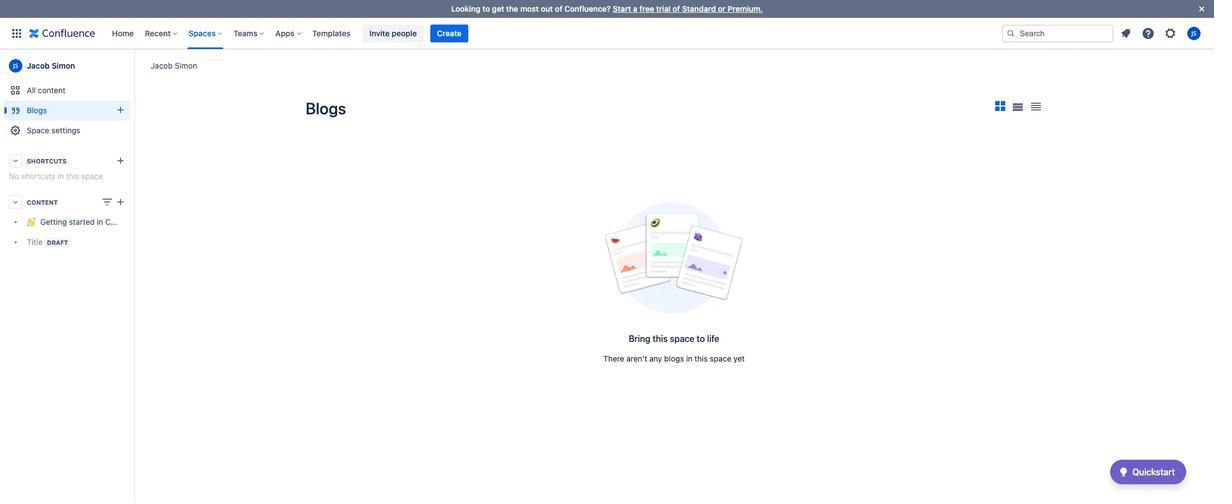 Task type: vqa. For each thing, say whether or not it's contained in the screenshot.
Add marker
no



Task type: locate. For each thing, give the bounding box(es) containing it.
simon down spaces
[[175, 61, 197, 70]]

0 horizontal spatial of
[[555, 4, 562, 13]]

yet
[[734, 354, 745, 363]]

0 horizontal spatial blogs
[[27, 105, 47, 115]]

close image
[[1195, 2, 1208, 16]]

trial
[[656, 4, 671, 13]]

2 vertical spatial this
[[695, 354, 708, 363]]

all content
[[27, 85, 65, 95]]

simon
[[175, 61, 197, 70], [52, 61, 75, 70]]

this down shortcuts 'dropdown button'
[[66, 171, 79, 181]]

of right the out
[[555, 4, 562, 13]]

appswitcher icon image
[[10, 27, 23, 40]]

teams
[[234, 28, 258, 38]]

spaces
[[189, 28, 216, 38]]

0 horizontal spatial in
[[58, 171, 64, 181]]

free
[[639, 4, 654, 13]]

shortcuts
[[21, 171, 55, 181]]

to
[[482, 4, 490, 13], [697, 334, 705, 344]]

1 horizontal spatial simon
[[175, 61, 197, 70]]

1 horizontal spatial in
[[97, 217, 103, 227]]

1 horizontal spatial blogs
[[306, 99, 346, 118]]

draft
[[47, 239, 68, 246]]

0 vertical spatial space
[[81, 171, 103, 181]]

your profile and preferences image
[[1187, 27, 1201, 40]]

global element
[[7, 18, 1002, 49]]

a
[[633, 4, 637, 13]]

jacob simon link down recent "popup button"
[[151, 60, 197, 71]]

getting started in confluence link
[[4, 212, 146, 232]]

0 vertical spatial this
[[66, 171, 79, 181]]

tree
[[4, 212, 146, 252]]

this down life
[[695, 354, 708, 363]]

getting
[[40, 217, 67, 227]]

bring this space to life
[[629, 334, 719, 344]]

in
[[58, 171, 64, 181], [97, 217, 103, 227], [686, 354, 692, 363]]

1 vertical spatial in
[[97, 217, 103, 227]]

1 horizontal spatial space
[[670, 334, 694, 344]]

looking to get the most out of confluence? start a free trial of standard or premium.
[[451, 4, 763, 13]]

list image
[[1013, 103, 1023, 111]]

0 horizontal spatial simon
[[52, 61, 75, 70]]

0 horizontal spatial to
[[482, 4, 490, 13]]

this inside space element
[[66, 171, 79, 181]]

space settings
[[27, 126, 80, 135]]

bring
[[629, 334, 650, 344]]

of right trial
[[673, 4, 680, 13]]

in right blogs
[[686, 354, 692, 363]]

getting started in confluence
[[40, 217, 146, 227]]

there
[[603, 354, 624, 363]]

space up blogs
[[670, 334, 694, 344]]

out
[[541, 4, 553, 13]]

banner
[[0, 18, 1214, 49]]

jacob simon
[[151, 61, 197, 70], [27, 61, 75, 70]]

content
[[38, 85, 65, 95]]

simon up all content link
[[52, 61, 75, 70]]

0 vertical spatial to
[[482, 4, 490, 13]]

blogs
[[664, 354, 684, 363]]

2 vertical spatial space
[[710, 354, 731, 363]]

this up any on the bottom of page
[[653, 334, 668, 344]]

jacob simon link up all content link
[[4, 55, 130, 77]]

title draft
[[27, 237, 68, 247]]

quickstart
[[1132, 467, 1175, 477]]

create
[[437, 28, 462, 38]]

banner containing home
[[0, 18, 1214, 49]]

start
[[613, 4, 631, 13]]

1 horizontal spatial this
[[653, 334, 668, 344]]

spaces button
[[185, 24, 227, 42]]

started
[[69, 217, 95, 227]]

no shortcuts in this space
[[9, 171, 103, 181]]

Search field
[[1002, 24, 1114, 42]]

0 horizontal spatial jacob
[[27, 61, 50, 70]]

in inside tree
[[97, 217, 103, 227]]

jacob
[[151, 61, 173, 70], [27, 61, 50, 70]]

standard
[[682, 4, 716, 13]]

recent
[[145, 28, 171, 38]]

in right started
[[97, 217, 103, 227]]

space settings link
[[4, 121, 130, 141]]

tree containing getting started in confluence
[[4, 212, 146, 252]]

0 horizontal spatial jacob simon
[[27, 61, 75, 70]]

in down shortcuts 'dropdown button'
[[58, 171, 64, 181]]

recent button
[[142, 24, 182, 42]]

settings
[[51, 126, 80, 135]]

jacob up all
[[27, 61, 50, 70]]

in for shortcuts
[[58, 171, 64, 181]]

get
[[492, 4, 504, 13]]

this
[[66, 171, 79, 181], [653, 334, 668, 344], [695, 354, 708, 363]]

to left life
[[697, 334, 705, 344]]

0 vertical spatial in
[[58, 171, 64, 181]]

space left yet
[[710, 354, 731, 363]]

0 horizontal spatial this
[[66, 171, 79, 181]]

2 of from the left
[[673, 4, 680, 13]]

jacob simon down recent "popup button"
[[151, 61, 197, 70]]

compact list image
[[1029, 100, 1042, 113]]

space
[[27, 126, 49, 135]]

apps
[[275, 28, 294, 38]]

help icon image
[[1142, 27, 1155, 40]]

shortcuts button
[[4, 151, 130, 171]]

jacob right 'collapse sidebar' image
[[151, 61, 173, 70]]

1 horizontal spatial jacob
[[151, 61, 173, 70]]

1 vertical spatial this
[[653, 334, 668, 344]]

space down shortcuts 'dropdown button'
[[81, 171, 103, 181]]

blogs link
[[4, 100, 130, 121]]

search image
[[1006, 29, 1015, 38]]

1 vertical spatial to
[[697, 334, 705, 344]]

space
[[81, 171, 103, 181], [670, 334, 694, 344], [710, 354, 731, 363]]

start a free trial of standard or premium. link
[[613, 4, 763, 13]]

jacob simon inside space element
[[27, 61, 75, 70]]

tree inside space element
[[4, 212, 146, 252]]

collapse sidebar image
[[122, 55, 146, 77]]

2 horizontal spatial space
[[710, 354, 731, 363]]

of
[[555, 4, 562, 13], [673, 4, 680, 13]]

apps button
[[272, 24, 306, 42]]

blogs
[[306, 99, 346, 118], [27, 105, 47, 115]]

1 horizontal spatial of
[[673, 4, 680, 13]]

create a page image
[[114, 195, 127, 209]]

simon inside space element
[[52, 61, 75, 70]]

confluence image
[[29, 27, 95, 40], [29, 27, 95, 40]]

jacob simon up the content
[[27, 61, 75, 70]]

jacob simon link
[[4, 55, 130, 77], [151, 60, 197, 71]]

2 horizontal spatial in
[[686, 354, 692, 363]]

to left get
[[482, 4, 490, 13]]

space element
[[0, 49, 146, 501]]

change view image
[[100, 195, 114, 209]]

1 horizontal spatial to
[[697, 334, 705, 344]]



Task type: describe. For each thing, give the bounding box(es) containing it.
add shortcut image
[[114, 154, 127, 167]]

any
[[649, 354, 662, 363]]

2 horizontal spatial this
[[695, 354, 708, 363]]

home
[[112, 28, 134, 38]]

life
[[707, 334, 719, 344]]

no
[[9, 171, 19, 181]]

aren't
[[626, 354, 647, 363]]

templates link
[[309, 24, 354, 42]]

1 horizontal spatial jacob simon
[[151, 61, 197, 70]]

confluence
[[105, 217, 146, 227]]

0 horizontal spatial space
[[81, 171, 103, 181]]

create a blog image
[[114, 103, 127, 117]]

notification icon image
[[1119, 27, 1133, 40]]

blogs inside space element
[[27, 105, 47, 115]]

templates
[[312, 28, 350, 38]]

quickstart button
[[1110, 460, 1186, 485]]

there aren't any blogs in this space yet
[[603, 354, 745, 363]]

invite people
[[369, 28, 417, 38]]

content button
[[4, 192, 130, 212]]

most
[[520, 4, 539, 13]]

jacob inside space element
[[27, 61, 50, 70]]

teams button
[[230, 24, 269, 42]]

people
[[392, 28, 417, 38]]

invite people button
[[363, 24, 424, 42]]

2 vertical spatial in
[[686, 354, 692, 363]]

content
[[27, 198, 58, 206]]

1 vertical spatial space
[[670, 334, 694, 344]]

confluence?
[[564, 4, 611, 13]]

looking
[[451, 4, 480, 13]]

cards image
[[993, 99, 1007, 113]]

all content link
[[4, 80, 130, 100]]

settings icon image
[[1164, 27, 1177, 40]]

create link
[[430, 24, 468, 42]]

premium.
[[728, 4, 763, 13]]

shortcuts
[[27, 157, 66, 164]]

1 horizontal spatial jacob simon link
[[151, 60, 197, 71]]

1 of from the left
[[555, 4, 562, 13]]

in for started
[[97, 217, 103, 227]]

invite
[[369, 28, 390, 38]]

the
[[506, 4, 518, 13]]

home link
[[109, 24, 137, 42]]

0 horizontal spatial jacob simon link
[[4, 55, 130, 77]]

all
[[27, 85, 36, 95]]

or
[[718, 4, 726, 13]]

title
[[27, 237, 42, 247]]

check image
[[1117, 466, 1130, 479]]



